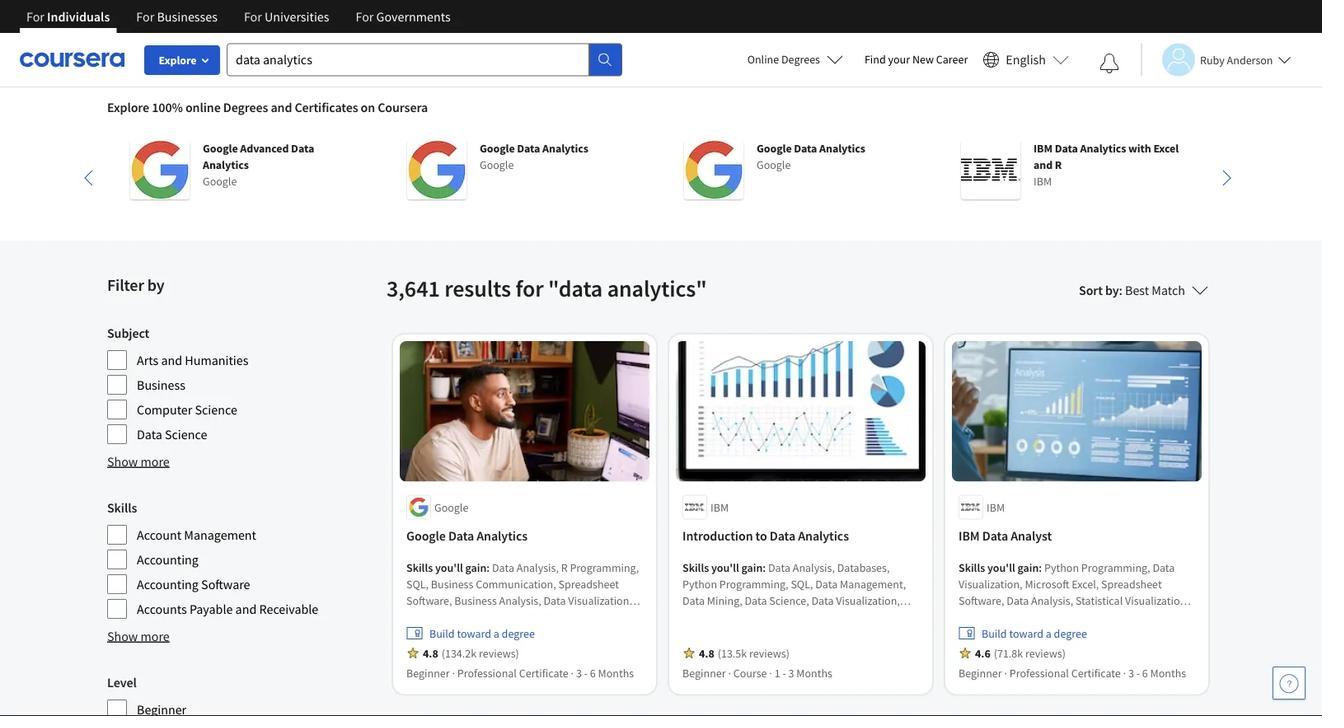 Task type: describe. For each thing, give the bounding box(es) containing it.
science for computer science
[[195, 402, 237, 418]]

science for data science
[[165, 426, 207, 443]]

4.8 for 4.8 (13.5k reviews)
[[699, 646, 715, 661]]

find your new career
[[865, 52, 968, 67]]

banner navigation
[[13, 0, 464, 33]]

level
[[107, 675, 137, 691]]

filter
[[107, 275, 144, 296]]

0 horizontal spatial degrees
[[223, 99, 268, 115]]

show more for data science
[[107, 454, 170, 470]]

more for accounts
[[141, 628, 170, 645]]

for for universities
[[244, 8, 262, 25]]

governments
[[377, 8, 451, 25]]

analysis,
[[793, 560, 835, 575]]

: down the google data analytics
[[487, 560, 490, 575]]

2 gain from the left
[[742, 560, 763, 575]]

2 · from the left
[[571, 666, 574, 681]]

data analysis, databases, python programming, sql, data management, data mining, data science, data visualization, nosql, r programming, microsoft excel
[[683, 560, 907, 625]]

explore button
[[144, 45, 220, 75]]

show notifications image
[[1100, 54, 1120, 73]]

google data analytics
[[407, 528, 528, 545]]

100%
[[152, 99, 183, 115]]

by for filter
[[147, 275, 165, 296]]

skills inside skills 'group'
[[107, 500, 137, 516]]

management
[[184, 527, 257, 543]]

explore 100% online degrees and certificates on coursera
[[107, 99, 428, 115]]

2 beginner from the left
[[683, 666, 726, 681]]

beginner for ibm
[[959, 666, 1003, 681]]

4 · from the left
[[770, 666, 773, 681]]

analytics"
[[608, 274, 707, 303]]

3 for google data analytics
[[576, 666, 582, 681]]

introduction to data analytics link
[[683, 527, 920, 546]]

mining,
[[707, 593, 743, 608]]

6 for google data analytics
[[590, 666, 596, 681]]

2 3 from the left
[[789, 666, 795, 681]]

explore for explore
[[159, 53, 197, 68]]

build for google
[[430, 626, 455, 641]]

excel inside ibm data analytics with excel and r ibm
[[1154, 141, 1180, 156]]

4.6
[[976, 646, 991, 661]]

computer
[[137, 402, 192, 418]]

1 · from the left
[[452, 666, 455, 681]]

3,641 results for "data analytics"
[[387, 274, 707, 303]]

level group
[[107, 673, 377, 717]]

introduction to data analytics
[[683, 528, 849, 545]]

ruby anderson
[[1201, 52, 1274, 67]]

best
[[1126, 282, 1150, 299]]

a for analyst
[[1046, 626, 1052, 641]]

online degrees
[[748, 52, 821, 67]]

beginner · professional certificate · 3 - 6 months for ibm data analyst
[[959, 666, 1187, 681]]

excel inside data analysis, databases, python programming, sql, data management, data mining, data science, data visualization, nosql, r programming, microsoft excel
[[848, 610, 873, 625]]

you'll for google
[[435, 560, 463, 575]]

2 months from the left
[[797, 666, 833, 681]]

account
[[137, 527, 182, 543]]

2 google image from the left
[[407, 140, 467, 200]]

3 google image from the left
[[685, 140, 744, 200]]

software
[[201, 576, 250, 593]]

(13.5k
[[718, 646, 747, 661]]

subject group
[[107, 323, 377, 445]]

data inside ibm data analytics with excel and r ibm
[[1055, 141, 1079, 156]]

management,
[[840, 577, 907, 592]]

computer science
[[137, 402, 237, 418]]

match
[[1152, 282, 1186, 299]]

sql,
[[791, 577, 814, 592]]

universities
[[265, 8, 329, 25]]

beginner · course · 1 - 3 months
[[683, 666, 833, 681]]

for businesses
[[136, 8, 218, 25]]

reviews) for ibm data analyst
[[1026, 646, 1066, 661]]

accounting for accounting
[[137, 552, 199, 568]]

ruby
[[1201, 52, 1225, 67]]

course
[[734, 666, 767, 681]]

for universities
[[244, 8, 329, 25]]

for for individuals
[[26, 8, 44, 25]]

analyst
[[1011, 528, 1053, 545]]

advanced
[[240, 141, 289, 156]]

anderson
[[1228, 52, 1274, 67]]

ibm data analytics with excel and r ibm
[[1034, 141, 1180, 189]]

results
[[445, 274, 511, 303]]

skills down ibm data analyst
[[959, 560, 986, 575]]

3,641
[[387, 274, 440, 303]]

certificate for google data analytics
[[519, 666, 569, 681]]

ruby anderson button
[[1141, 43, 1292, 76]]

show for data
[[107, 454, 138, 470]]

online degrees button
[[735, 41, 857, 78]]

accounting software
[[137, 576, 250, 593]]

subject
[[107, 325, 149, 341]]

arts and humanities
[[137, 352, 249, 369]]

more for data
[[141, 454, 170, 470]]

for individuals
[[26, 8, 110, 25]]

r inside data analysis, databases, python programming, sql, data management, data mining, data science, data visualization, nosql, r programming, microsoft excel
[[721, 610, 728, 625]]

6 · from the left
[[1124, 666, 1127, 681]]

2 reviews) from the left
[[750, 646, 790, 661]]

: left best
[[1120, 282, 1123, 299]]

payable
[[190, 601, 233, 618]]

python
[[683, 577, 718, 592]]

beginner for google
[[407, 666, 450, 681]]

2 you'll from the left
[[712, 560, 740, 575]]

: down analyst on the right bottom of the page
[[1039, 560, 1043, 575]]

build toward a degree for analytics
[[430, 626, 535, 641]]

english button
[[977, 33, 1076, 87]]

certificates
[[295, 99, 358, 115]]

online
[[748, 52, 780, 67]]

help center image
[[1280, 674, 1300, 694]]

arts
[[137, 352, 159, 369]]

nosql,
[[683, 610, 719, 625]]

and inside ibm data analytics with excel and r ibm
[[1034, 158, 1053, 172]]

skills up python
[[683, 560, 709, 575]]

ibm data analyst
[[959, 528, 1053, 545]]

account management
[[137, 527, 257, 543]]

(71.8k
[[994, 646, 1024, 661]]

What do you want to learn? text field
[[227, 43, 590, 76]]

coursera
[[378, 99, 428, 115]]

(134.2k
[[442, 646, 477, 661]]

: down introduction to data analytics
[[763, 560, 766, 575]]

individuals
[[47, 8, 110, 25]]

"data
[[548, 274, 603, 303]]

show more button for accounts
[[107, 627, 170, 647]]

months for ibm data analyst
[[1151, 666, 1187, 681]]

and up the advanced
[[271, 99, 292, 115]]

accounts
[[137, 601, 187, 618]]

1 vertical spatial programming,
[[730, 610, 799, 625]]

4.8 (13.5k reviews)
[[699, 646, 790, 661]]

- for ibm data analyst
[[1137, 666, 1141, 681]]



Task type: vqa. For each thing, say whether or not it's contained in the screenshot.
Trial to the right
no



Task type: locate. For each thing, give the bounding box(es) containing it.
0 horizontal spatial google image
[[130, 140, 190, 200]]

new
[[913, 52, 934, 67]]

2 google data analytics google from the left
[[757, 141, 866, 172]]

and down software
[[236, 601, 257, 618]]

gain down the google data analytics
[[466, 560, 487, 575]]

1 horizontal spatial degrees
[[782, 52, 821, 67]]

accounting
[[137, 552, 199, 568], [137, 576, 199, 593]]

reviews) for google data analytics
[[479, 646, 519, 661]]

skills you'll gain : for google
[[407, 560, 492, 575]]

more down the data science
[[141, 454, 170, 470]]

microsoft
[[801, 610, 846, 625]]

reviews) up 1
[[750, 646, 790, 661]]

1 horizontal spatial build toward a degree
[[982, 626, 1088, 641]]

0 vertical spatial excel
[[1154, 141, 1180, 156]]

6
[[590, 666, 596, 681], [1143, 666, 1149, 681]]

1 vertical spatial accounting
[[137, 576, 199, 593]]

0 vertical spatial science
[[195, 402, 237, 418]]

0 horizontal spatial a
[[494, 626, 500, 641]]

you'll for ibm
[[988, 560, 1016, 575]]

1 toward from the left
[[457, 626, 492, 641]]

google data analytics google
[[480, 141, 589, 172], [757, 141, 866, 172]]

reviews)
[[479, 646, 519, 661], [750, 646, 790, 661], [1026, 646, 1066, 661]]

reviews) right "(71.8k"
[[1026, 646, 1066, 661]]

programming,
[[720, 577, 789, 592], [730, 610, 799, 625]]

build toward a degree up 4.6 (71.8k reviews)
[[982, 626, 1088, 641]]

1 horizontal spatial -
[[783, 666, 787, 681]]

2 certificate from the left
[[1072, 666, 1121, 681]]

gain down the 'to'
[[742, 560, 763, 575]]

more
[[141, 454, 170, 470], [141, 628, 170, 645]]

gain for google
[[466, 560, 487, 575]]

1 horizontal spatial beginner
[[683, 666, 726, 681]]

you'll up python
[[712, 560, 740, 575]]

0 horizontal spatial r
[[721, 610, 728, 625]]

toward for analyst
[[1010, 626, 1044, 641]]

r down 'mining,'
[[721, 610, 728, 625]]

0 horizontal spatial google data analytics google
[[480, 141, 589, 172]]

1 horizontal spatial 4.8
[[699, 646, 715, 661]]

1 vertical spatial more
[[141, 628, 170, 645]]

2 6 from the left
[[1143, 666, 1149, 681]]

0 horizontal spatial beginner · professional certificate · 3 - 6 months
[[407, 666, 634, 681]]

1 show more from the top
[[107, 454, 170, 470]]

2 skills you'll gain : from the left
[[683, 560, 769, 575]]

show down the data science
[[107, 454, 138, 470]]

professional down 4.6 (71.8k reviews)
[[1010, 666, 1070, 681]]

2 build toward a degree from the left
[[982, 626, 1088, 641]]

degrees right "online"
[[782, 52, 821, 67]]

introduction
[[683, 528, 753, 545]]

1 build from the left
[[430, 626, 455, 641]]

1 horizontal spatial google data analytics google
[[757, 141, 866, 172]]

2 horizontal spatial gain
[[1018, 560, 1039, 575]]

for left businesses
[[136, 8, 154, 25]]

1 accounting from the top
[[137, 552, 199, 568]]

2 beginner · professional certificate · 3 - 6 months from the left
[[959, 666, 1187, 681]]

for for governments
[[356, 8, 374, 25]]

you'll down the google data analytics
[[435, 560, 463, 575]]

show for accounts
[[107, 628, 138, 645]]

degree for google data analytics
[[502, 626, 535, 641]]

1 horizontal spatial professional
[[1010, 666, 1070, 681]]

google data analytics google for second google image
[[480, 141, 589, 172]]

1 reviews) from the left
[[479, 646, 519, 661]]

3 beginner from the left
[[959, 666, 1003, 681]]

4.8 (134.2k reviews)
[[423, 646, 519, 661]]

build toward a degree
[[430, 626, 535, 641], [982, 626, 1088, 641]]

toward
[[457, 626, 492, 641], [1010, 626, 1044, 641]]

1 horizontal spatial a
[[1046, 626, 1052, 641]]

1 horizontal spatial explore
[[159, 53, 197, 68]]

0 horizontal spatial -
[[584, 666, 588, 681]]

a for analytics
[[494, 626, 500, 641]]

show more button down the data science
[[107, 452, 170, 472]]

4.8 for 4.8 (134.2k reviews)
[[423, 646, 438, 661]]

explore
[[159, 53, 197, 68], [107, 99, 149, 115]]

skills you'll gain : down ibm data analyst
[[959, 560, 1045, 575]]

for left universities
[[244, 8, 262, 25]]

accounting up accounts in the bottom left of the page
[[137, 576, 199, 593]]

to
[[756, 528, 768, 545]]

4.8 left the '(13.5k' on the bottom right of the page
[[699, 646, 715, 661]]

1 vertical spatial r
[[721, 610, 728, 625]]

0 horizontal spatial build
[[430, 626, 455, 641]]

ibm data analyst link
[[959, 527, 1196, 546]]

a up 4.8 (134.2k reviews)
[[494, 626, 500, 641]]

3 skills you'll gain : from the left
[[959, 560, 1045, 575]]

0 vertical spatial more
[[141, 454, 170, 470]]

sort
[[1080, 282, 1103, 299]]

show more button
[[107, 452, 170, 472], [107, 627, 170, 647]]

1 professional from the left
[[458, 666, 517, 681]]

1 you'll from the left
[[435, 560, 463, 575]]

1 horizontal spatial beginner · professional certificate · 3 - 6 months
[[959, 666, 1187, 681]]

google data analytics link
[[407, 527, 643, 546]]

0 vertical spatial explore
[[159, 53, 197, 68]]

show more
[[107, 454, 170, 470], [107, 628, 170, 645]]

career
[[937, 52, 968, 67]]

3 you'll from the left
[[988, 560, 1016, 575]]

0 horizontal spatial 4.8
[[423, 646, 438, 661]]

ibm image
[[962, 140, 1021, 200]]

1 vertical spatial show more button
[[107, 627, 170, 647]]

1 vertical spatial science
[[165, 426, 207, 443]]

2 horizontal spatial google image
[[685, 140, 744, 200]]

1 horizontal spatial degree
[[1055, 626, 1088, 641]]

1 horizontal spatial build
[[982, 626, 1008, 641]]

science down computer science
[[165, 426, 207, 443]]

professional down 4.8 (134.2k reviews)
[[458, 666, 517, 681]]

months for google data analytics
[[598, 666, 634, 681]]

science,
[[770, 593, 810, 608]]

build up 4.6
[[982, 626, 1008, 641]]

1 build toward a degree from the left
[[430, 626, 535, 641]]

analytics inside google advanced data analytics google
[[203, 158, 249, 172]]

1 horizontal spatial 6
[[1143, 666, 1149, 681]]

for
[[516, 274, 544, 303]]

·
[[452, 666, 455, 681], [571, 666, 574, 681], [729, 666, 731, 681], [770, 666, 773, 681], [1005, 666, 1008, 681], [1124, 666, 1127, 681]]

1 horizontal spatial months
[[797, 666, 833, 681]]

reviews) right "(134.2k"
[[479, 646, 519, 661]]

data inside subject group
[[137, 426, 162, 443]]

you'll down ibm data analyst
[[988, 560, 1016, 575]]

2 toward from the left
[[1010, 626, 1044, 641]]

0 horizontal spatial 6
[[590, 666, 596, 681]]

r inside ibm data analytics with excel and r ibm
[[1055, 158, 1062, 172]]

for governments
[[356, 8, 451, 25]]

degrees inside online degrees dropdown button
[[782, 52, 821, 67]]

google advanced data analytics google
[[203, 141, 314, 189]]

3 · from the left
[[729, 666, 731, 681]]

explore down for businesses
[[159, 53, 197, 68]]

accounts payable and receivable
[[137, 601, 319, 618]]

1 horizontal spatial certificate
[[1072, 666, 1121, 681]]

by right filter
[[147, 275, 165, 296]]

a
[[494, 626, 500, 641], [1046, 626, 1052, 641]]

1 horizontal spatial excel
[[1154, 141, 1180, 156]]

r right ibm image
[[1055, 158, 1062, 172]]

build up "(134.2k"
[[430, 626, 455, 641]]

and right the arts
[[161, 352, 182, 369]]

:
[[1120, 282, 1123, 299], [487, 560, 490, 575], [763, 560, 766, 575], [1039, 560, 1043, 575]]

2 horizontal spatial you'll
[[988, 560, 1016, 575]]

5 · from the left
[[1005, 666, 1008, 681]]

analytics inside ibm data analytics with excel and r ibm
[[1081, 141, 1127, 156]]

1 google data analytics google from the left
[[480, 141, 589, 172]]

1 vertical spatial excel
[[848, 610, 873, 625]]

1 horizontal spatial by
[[1106, 282, 1120, 299]]

0 horizontal spatial build toward a degree
[[430, 626, 535, 641]]

with
[[1129, 141, 1152, 156]]

3 for ibm data analyst
[[1129, 666, 1135, 681]]

4 for from the left
[[356, 8, 374, 25]]

0 horizontal spatial months
[[598, 666, 634, 681]]

beginner down the '(13.5k' on the bottom right of the page
[[683, 666, 726, 681]]

0 horizontal spatial professional
[[458, 666, 517, 681]]

4.6 (71.8k reviews)
[[976, 646, 1066, 661]]

1 beginner · professional certificate · 3 - 6 months from the left
[[407, 666, 634, 681]]

by right sort
[[1106, 282, 1120, 299]]

0 vertical spatial show
[[107, 454, 138, 470]]

gain
[[466, 560, 487, 575], [742, 560, 763, 575], [1018, 560, 1039, 575]]

0 horizontal spatial explore
[[107, 99, 149, 115]]

1 - from the left
[[584, 666, 588, 681]]

3 for from the left
[[244, 8, 262, 25]]

- for google data analytics
[[584, 666, 588, 681]]

toward for analytics
[[457, 626, 492, 641]]

for left governments
[[356, 8, 374, 25]]

4.8 left "(134.2k"
[[423, 646, 438, 661]]

professional for analytics
[[458, 666, 517, 681]]

6 for ibm data analyst
[[1143, 666, 1149, 681]]

2 4.8 from the left
[[699, 646, 715, 661]]

2 show more from the top
[[107, 628, 170, 645]]

show more down accounts in the bottom left of the page
[[107, 628, 170, 645]]

toward up 4.6 (71.8k reviews)
[[1010, 626, 1044, 641]]

more down accounts in the bottom left of the page
[[141, 628, 170, 645]]

business
[[137, 377, 185, 393]]

build
[[430, 626, 455, 641], [982, 626, 1008, 641]]

2 horizontal spatial months
[[1151, 666, 1187, 681]]

1 show more button from the top
[[107, 452, 170, 472]]

1 horizontal spatial skills you'll gain :
[[683, 560, 769, 575]]

2 for from the left
[[136, 8, 154, 25]]

0 horizontal spatial certificate
[[519, 666, 569, 681]]

for for businesses
[[136, 8, 154, 25]]

0 horizontal spatial 3
[[576, 666, 582, 681]]

0 horizontal spatial gain
[[466, 560, 487, 575]]

1 horizontal spatial r
[[1055, 158, 1062, 172]]

0 vertical spatial show more button
[[107, 452, 170, 472]]

2 horizontal spatial 3
[[1129, 666, 1135, 681]]

1 6 from the left
[[590, 666, 596, 681]]

1 3 from the left
[[576, 666, 582, 681]]

find
[[865, 52, 886, 67]]

show more down the data science
[[107, 454, 170, 470]]

receivable
[[259, 601, 319, 618]]

data
[[291, 141, 314, 156], [517, 141, 541, 156], [794, 141, 818, 156], [1055, 141, 1079, 156], [137, 426, 162, 443], [449, 528, 474, 545], [770, 528, 796, 545], [983, 528, 1009, 545], [769, 560, 791, 575], [816, 577, 838, 592], [683, 593, 705, 608], [745, 593, 767, 608], [812, 593, 834, 608]]

3 months from the left
[[1151, 666, 1187, 681]]

1 horizontal spatial toward
[[1010, 626, 1044, 641]]

1 beginner from the left
[[407, 666, 450, 681]]

show more for accounts payable and receivable
[[107, 628, 170, 645]]

1 a from the left
[[494, 626, 500, 641]]

3 3 from the left
[[1129, 666, 1135, 681]]

databases,
[[838, 560, 890, 575]]

1 vertical spatial explore
[[107, 99, 149, 115]]

0 vertical spatial degrees
[[782, 52, 821, 67]]

2 - from the left
[[783, 666, 787, 681]]

1 skills you'll gain : from the left
[[407, 560, 492, 575]]

beginner down 4.6
[[959, 666, 1003, 681]]

3 - from the left
[[1137, 666, 1141, 681]]

for left individuals
[[26, 8, 44, 25]]

by for sort
[[1106, 282, 1120, 299]]

and inside subject group
[[161, 352, 182, 369]]

skills you'll gain : down the google data analytics
[[407, 560, 492, 575]]

1 horizontal spatial gain
[[742, 560, 763, 575]]

0 horizontal spatial reviews)
[[479, 646, 519, 661]]

skills you'll gain :
[[407, 560, 492, 575], [683, 560, 769, 575], [959, 560, 1045, 575]]

google image
[[130, 140, 190, 200], [407, 140, 467, 200], [685, 140, 744, 200]]

1 for from the left
[[26, 8, 44, 25]]

0 horizontal spatial by
[[147, 275, 165, 296]]

certificate
[[519, 666, 569, 681], [1072, 666, 1121, 681]]

0 horizontal spatial you'll
[[435, 560, 463, 575]]

3 gain from the left
[[1018, 560, 1039, 575]]

toward up 4.8 (134.2k reviews)
[[457, 626, 492, 641]]

1 degree from the left
[[502, 626, 535, 641]]

and inside skills 'group'
[[236, 601, 257, 618]]

skills you'll gain : up python
[[683, 560, 769, 575]]

your
[[889, 52, 911, 67]]

1 google image from the left
[[130, 140, 190, 200]]

google data analytics google for first google image from the right
[[757, 141, 866, 172]]

humanities
[[185, 352, 249, 369]]

4.8
[[423, 646, 438, 661], [699, 646, 715, 661]]

0 vertical spatial r
[[1055, 158, 1062, 172]]

0 horizontal spatial excel
[[848, 610, 873, 625]]

explore inside dropdown button
[[159, 53, 197, 68]]

excel down visualization,
[[848, 610, 873, 625]]

0 vertical spatial show more
[[107, 454, 170, 470]]

certificate for ibm data analyst
[[1072, 666, 1121, 681]]

find your new career link
[[857, 49, 977, 70]]

science down humanities at left
[[195, 402, 237, 418]]

explore for explore 100% online degrees and certificates on coursera
[[107, 99, 149, 115]]

skills you'll gain : for ibm
[[959, 560, 1045, 575]]

businesses
[[157, 8, 218, 25]]

sort by : best match
[[1080, 282, 1186, 299]]

a up 4.6 (71.8k reviews)
[[1046, 626, 1052, 641]]

1 horizontal spatial google image
[[407, 140, 467, 200]]

professional for analyst
[[1010, 666, 1070, 681]]

2 a from the left
[[1046, 626, 1052, 641]]

degrees
[[782, 52, 821, 67], [223, 99, 268, 115]]

science
[[195, 402, 237, 418], [165, 426, 207, 443]]

1 gain from the left
[[466, 560, 487, 575]]

0 vertical spatial accounting
[[137, 552, 199, 568]]

beginner
[[407, 666, 450, 681], [683, 666, 726, 681], [959, 666, 1003, 681]]

0 vertical spatial programming,
[[720, 577, 789, 592]]

beginner down "(134.2k"
[[407, 666, 450, 681]]

show up the "level" on the bottom left of page
[[107, 628, 138, 645]]

0 horizontal spatial skills you'll gain :
[[407, 560, 492, 575]]

degree up 4.6 (71.8k reviews)
[[1055, 626, 1088, 641]]

online
[[186, 99, 221, 115]]

2 more from the top
[[141, 628, 170, 645]]

1
[[775, 666, 781, 681]]

beginner · professional certificate · 3 - 6 months
[[407, 666, 634, 681], [959, 666, 1187, 681]]

accounting for accounting software
[[137, 576, 199, 593]]

coursera image
[[20, 46, 125, 73]]

None search field
[[227, 43, 623, 76]]

2 horizontal spatial reviews)
[[1026, 646, 1066, 661]]

explore left 100% on the top of page
[[107, 99, 149, 115]]

1 horizontal spatial reviews)
[[750, 646, 790, 661]]

data science
[[137, 426, 207, 443]]

gain down analyst on the right bottom of the page
[[1018, 560, 1039, 575]]

excel right with
[[1154, 141, 1180, 156]]

1 4.8 from the left
[[423, 646, 438, 661]]

accounting down account
[[137, 552, 199, 568]]

1 vertical spatial degrees
[[223, 99, 268, 115]]

2 degree from the left
[[1055, 626, 1088, 641]]

0 horizontal spatial beginner
[[407, 666, 450, 681]]

1 vertical spatial show more
[[107, 628, 170, 645]]

gain for ibm
[[1018, 560, 1039, 575]]

and right ibm image
[[1034, 158, 1053, 172]]

skills up account
[[107, 500, 137, 516]]

2 build from the left
[[982, 626, 1008, 641]]

build toward a degree for analyst
[[982, 626, 1088, 641]]

programming, up 'mining,'
[[720, 577, 789, 592]]

degree up 4.8 (134.2k reviews)
[[502, 626, 535, 641]]

beginner · professional certificate · 3 - 6 months for google data analytics
[[407, 666, 634, 681]]

2 professional from the left
[[1010, 666, 1070, 681]]

2 show from the top
[[107, 628, 138, 645]]

months
[[598, 666, 634, 681], [797, 666, 833, 681], [1151, 666, 1187, 681]]

degrees right online
[[223, 99, 268, 115]]

1 show from the top
[[107, 454, 138, 470]]

1 months from the left
[[598, 666, 634, 681]]

2 horizontal spatial -
[[1137, 666, 1141, 681]]

-
[[584, 666, 588, 681], [783, 666, 787, 681], [1137, 666, 1141, 681]]

on
[[361, 99, 375, 115]]

1 more from the top
[[141, 454, 170, 470]]

build toward a degree up 4.8 (134.2k reviews)
[[430, 626, 535, 641]]

visualization,
[[836, 593, 900, 608]]

1 horizontal spatial you'll
[[712, 560, 740, 575]]

show more button down accounts in the bottom left of the page
[[107, 627, 170, 647]]

data inside google advanced data analytics google
[[291, 141, 314, 156]]

beginner · professional certificate · 3 - 6 months down 4.6 (71.8k reviews)
[[959, 666, 1187, 681]]

filter by
[[107, 275, 165, 296]]

programming, down science,
[[730, 610, 799, 625]]

english
[[1006, 52, 1047, 68]]

3 reviews) from the left
[[1026, 646, 1066, 661]]

beginner · professional certificate · 3 - 6 months down 4.8 (134.2k reviews)
[[407, 666, 634, 681]]

2 show more button from the top
[[107, 627, 170, 647]]

1 certificate from the left
[[519, 666, 569, 681]]

you'll
[[435, 560, 463, 575], [712, 560, 740, 575], [988, 560, 1016, 575]]

0 horizontal spatial degree
[[502, 626, 535, 641]]

2 horizontal spatial beginner
[[959, 666, 1003, 681]]

1 horizontal spatial 3
[[789, 666, 795, 681]]

1 vertical spatial show
[[107, 628, 138, 645]]

0 horizontal spatial toward
[[457, 626, 492, 641]]

2 accounting from the top
[[137, 576, 199, 593]]

show more button for data
[[107, 452, 170, 472]]

skills down the google data analytics
[[407, 560, 433, 575]]

build for ibm
[[982, 626, 1008, 641]]

2 horizontal spatial skills you'll gain :
[[959, 560, 1045, 575]]

degree for ibm data analyst
[[1055, 626, 1088, 641]]

skills group
[[107, 498, 377, 620]]



